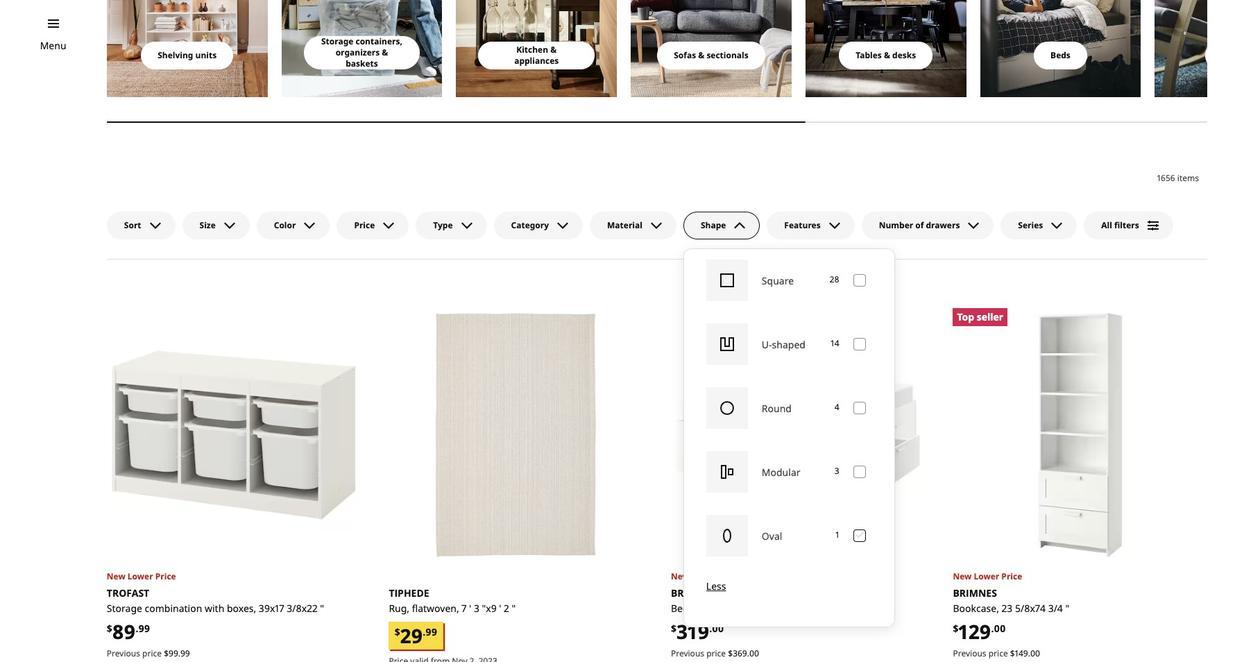 Task type: locate. For each thing, give the bounding box(es) containing it.
$ down the bookcase,
[[953, 622, 959, 635]]

1 new from the left
[[107, 570, 125, 582]]

" inside tiphede rug, flatwoven, 7 ' 3 "x9 ' 2 "
[[512, 602, 516, 615]]

drawers
[[926, 219, 960, 231]]

price
[[142, 648, 162, 659], [707, 648, 726, 659], [989, 648, 1008, 659]]

shape
[[701, 219, 726, 231]]

with inside new lower price trofast storage combination with boxes, 39x17 3/8x22 " $ 89 . 99
[[205, 602, 224, 615]]

a poang gray chair next to a side table with a coffee and glasses on it image
[[1155, 0, 1235, 97]]

series button
[[1001, 211, 1077, 239]]

2 horizontal spatial lower
[[974, 570, 1000, 582]]

14 products element
[[831, 338, 839, 351]]

lower inside new lower price brimnes bed frame with storage, full $ 319 . 00
[[692, 570, 717, 582]]

" right 3/4
[[1066, 602, 1070, 615]]

' left 2
[[499, 602, 501, 615]]

brimnes for 319
[[671, 586, 715, 600]]

1 brimnes from the left
[[671, 586, 715, 600]]

3 lower from the left
[[974, 570, 1000, 582]]

1 horizontal spatial brimnes
[[953, 586, 997, 600]]

1 " from the left
[[320, 602, 324, 615]]

2 lower from the left
[[692, 570, 717, 582]]

28 products element
[[830, 274, 839, 287]]

price for 129
[[989, 648, 1008, 659]]

sofas
[[674, 49, 696, 61]]

scrollbar
[[107, 114, 1208, 130]]

lower up trofast
[[128, 570, 153, 582]]

0 vertical spatial 3
[[835, 465, 839, 477]]

storage inside new lower price trofast storage combination with boxes, 39x17 3/8x22 " $ 89 . 99
[[107, 602, 142, 615]]

29
[[400, 622, 423, 649]]

3 price from the left
[[989, 648, 1008, 659]]

'
[[469, 602, 471, 615], [499, 602, 501, 615]]

' right 7
[[469, 602, 471, 615]]

price left 149
[[989, 648, 1008, 659]]

0 horizontal spatial 3
[[474, 602, 479, 615]]

1 vertical spatial storage
[[107, 602, 142, 615]]

new up trofast
[[107, 570, 125, 582]]

1 products element
[[836, 529, 839, 542]]

category
[[511, 219, 549, 231]]

new lower price trofast storage combination with boxes, 39x17 3/8x22 " $ 89 . 99
[[107, 570, 324, 645]]

lower inside new lower price brimnes bookcase, 23 5/8x74 3/4 " $ 129 . 00
[[974, 570, 1000, 582]]

3/8x22
[[287, 602, 318, 615]]

previous down 129
[[953, 648, 987, 659]]

99 inside new lower price trofast storage combination with boxes, 39x17 3/8x22 " $ 89 . 99
[[138, 622, 150, 635]]

3 new from the left
[[953, 570, 972, 582]]

price for 319
[[707, 648, 726, 659]]

00 inside new lower price brimnes bookcase, 23 5/8x74 3/4 " $ 129 . 00
[[994, 622, 1006, 635]]

0 horizontal spatial lower
[[128, 570, 153, 582]]

0 horizontal spatial brimnes
[[671, 586, 715, 600]]

" right 2
[[512, 602, 516, 615]]

$ down new lower price brimnes bed frame with storage, full $ 319 . 00
[[728, 648, 733, 659]]

" right 3/8x22
[[320, 602, 324, 615]]

shelving
[[158, 49, 193, 61]]

$ down trofast
[[107, 622, 112, 635]]

brimnes for 129
[[953, 586, 997, 600]]

. down 5/8x74
[[1028, 648, 1031, 659]]

1 previous from the left
[[107, 648, 140, 659]]

1 horizontal spatial price
[[707, 648, 726, 659]]

2 horizontal spatial price
[[989, 648, 1008, 659]]

0 horizontal spatial previous
[[107, 648, 140, 659]]

previous down 319
[[671, 648, 704, 659]]

material
[[607, 219, 643, 231]]

2 price from the left
[[707, 648, 726, 659]]

sofas & sectionals list item
[[631, 0, 792, 97]]

a person relaxing on a bed with storage and writing in a book image
[[980, 0, 1141, 97]]

3 right 7
[[474, 602, 479, 615]]

new up bed
[[671, 570, 690, 582]]

shelving units list item
[[107, 0, 268, 97]]

new for 89
[[107, 570, 125, 582]]

tables & desks
[[856, 49, 916, 61]]

two black carts next to each other with kitchen items and spices organized on them image
[[456, 0, 617, 97]]

. inside new lower price brimnes bookcase, 23 5/8x74 3/4 " $ 129 . 00
[[991, 622, 994, 635]]

price
[[354, 219, 375, 231], [155, 570, 176, 582], [720, 570, 740, 582], [1002, 570, 1022, 582]]

shape button
[[684, 211, 760, 239]]

color button
[[257, 211, 330, 239]]

& inside 'kitchen & appliances'
[[550, 44, 557, 55]]

2 brimnes from the left
[[953, 586, 997, 600]]

tables
[[856, 49, 882, 61]]

price inside new lower price brimnes bed frame with storage, full $ 319 . 00
[[720, 570, 740, 582]]

.
[[136, 622, 138, 635], [709, 622, 712, 635], [991, 622, 994, 635], [423, 626, 426, 639], [178, 648, 180, 659], [747, 648, 749, 659], [1028, 648, 1031, 659]]

tables & desks list item
[[806, 0, 966, 97]]

3 inside tiphede rug, flatwoven, 7 ' 3 "x9 ' 2 "
[[474, 602, 479, 615]]

storage containers, organizers & baskets
[[321, 35, 402, 69]]

brimnes inside new lower price brimnes bookcase, 23 5/8x74 3/4 " $ 129 . 00
[[953, 586, 997, 600]]

1 horizontal spatial "
[[512, 602, 516, 615]]

brimnes up the bookcase,
[[953, 586, 997, 600]]

lower inside new lower price trofast storage combination with boxes, 39x17 3/8x22 " $ 89 . 99
[[128, 570, 153, 582]]

top seller
[[957, 310, 1004, 323]]

& for tables & desks
[[884, 49, 890, 61]]

" inside new lower price trofast storage combination with boxes, 39x17 3/8x22 " $ 89 . 99
[[320, 602, 324, 615]]

lower
[[128, 570, 153, 582], [692, 570, 717, 582], [974, 570, 1000, 582]]

previous price $ 369 . 00
[[671, 648, 759, 659]]

1 lower from the left
[[128, 570, 153, 582]]

previous for 129
[[953, 648, 987, 659]]

3 right modular
[[835, 465, 839, 477]]

new up the bookcase,
[[953, 570, 972, 582]]

with left the boxes,
[[205, 602, 224, 615]]

. down flatwoven, at the left bottom
[[423, 626, 426, 639]]

" inside new lower price brimnes bookcase, 23 5/8x74 3/4 " $ 129 . 00
[[1066, 602, 1070, 615]]

items
[[1178, 172, 1199, 184]]

0 vertical spatial storage
[[321, 35, 354, 47]]

number of drawers button
[[862, 211, 994, 239]]

lower up frame at bottom
[[692, 570, 717, 582]]

3 " from the left
[[1066, 602, 1070, 615]]

new inside new lower price brimnes bed frame with storage, full $ 319 . 00
[[671, 570, 690, 582]]

"
[[320, 602, 324, 615], [512, 602, 516, 615], [1066, 602, 1070, 615]]

0 horizontal spatial "
[[320, 602, 324, 615]]

type
[[433, 219, 453, 231]]

with right frame at bottom
[[721, 602, 741, 615]]

$ down 23 at the bottom right of the page
[[1010, 648, 1015, 659]]

0 horizontal spatial price
[[142, 648, 162, 659]]

$ down bed
[[671, 622, 677, 635]]

2 horizontal spatial "
[[1066, 602, 1070, 615]]

four transparent storage boxes stacked on each other with various household items packed in them image
[[281, 0, 442, 97]]

. up the previous price $ 149 . 00
[[991, 622, 994, 635]]

seller
[[977, 310, 1004, 323]]

1 horizontal spatial with
[[721, 602, 741, 615]]

1 horizontal spatial previous
[[671, 648, 704, 659]]

00 right 369
[[749, 648, 759, 659]]

tables & desks button
[[839, 42, 933, 69]]

. down combination
[[178, 648, 180, 659]]

appliances
[[514, 55, 559, 67]]

previous down 89
[[107, 648, 140, 659]]

new inside new lower price brimnes bookcase, 23 5/8x74 3/4 " $ 129 . 00
[[953, 570, 972, 582]]

modular
[[762, 465, 801, 479]]

new inside new lower price trofast storage combination with boxes, 39x17 3/8x22 " $ 89 . 99
[[107, 570, 125, 582]]

0 horizontal spatial with
[[205, 602, 224, 615]]

storage
[[321, 35, 354, 47], [107, 602, 142, 615]]

lower for 129
[[974, 570, 1000, 582]]

u-
[[762, 338, 772, 351]]

1 horizontal spatial new
[[671, 570, 690, 582]]

price inside new lower price brimnes bookcase, 23 5/8x74 3/4 " $ 129 . 00
[[1002, 570, 1022, 582]]

1 horizontal spatial 3
[[835, 465, 839, 477]]

brimnes up frame at bottom
[[671, 586, 715, 600]]

0 horizontal spatial new
[[107, 570, 125, 582]]

00
[[712, 622, 724, 635], [994, 622, 1006, 635], [749, 648, 759, 659], [1031, 648, 1040, 659]]

1 with from the left
[[205, 602, 224, 615]]

2 horizontal spatial new
[[953, 570, 972, 582]]

3
[[835, 465, 839, 477], [474, 602, 479, 615]]

1 price from the left
[[142, 648, 162, 659]]

00 down 23 at the bottom right of the page
[[994, 622, 1006, 635]]

$ down the rug,
[[395, 626, 400, 639]]

with inside new lower price brimnes bed frame with storage, full $ 319 . 00
[[721, 602, 741, 615]]

brimnes
[[671, 586, 715, 600], [953, 586, 997, 600]]

of
[[916, 219, 924, 231]]

brimnes inside new lower price brimnes bed frame with storage, full $ 319 . 00
[[671, 586, 715, 600]]

1 horizontal spatial '
[[499, 602, 501, 615]]

$ inside new lower price brimnes bed frame with storage, full $ 319 . 00
[[671, 622, 677, 635]]

square
[[762, 274, 794, 287]]

size button
[[182, 211, 250, 239]]

2 previous from the left
[[671, 648, 704, 659]]

. down frame at bottom
[[709, 622, 712, 635]]

99 inside the $ 29 . 99
[[426, 626, 437, 639]]

& for kitchen & appliances
[[550, 44, 557, 55]]

previous for 319
[[671, 648, 704, 659]]

2 with from the left
[[721, 602, 741, 615]]

1 vertical spatial 3
[[474, 602, 479, 615]]

price for 129
[[1002, 570, 1022, 582]]

$ inside new lower price trofast storage combination with boxes, 39x17 3/8x22 " $ 89 . 99
[[107, 622, 112, 635]]

tiphede rug, flatwoven, 7 ' 3 "x9 ' 2 "
[[389, 586, 516, 615]]

price inside new lower price trofast storage combination with boxes, 39x17 3/8x22 " $ 89 . 99
[[155, 570, 176, 582]]

features
[[784, 219, 821, 231]]

size
[[200, 219, 216, 231]]

2 horizontal spatial previous
[[953, 648, 987, 659]]

28
[[830, 274, 839, 285]]

2
[[504, 602, 509, 615]]

1 horizontal spatial storage
[[321, 35, 354, 47]]

list item
[[1155, 0, 1235, 97]]

2 ' from the left
[[499, 602, 501, 615]]

3 previous from the left
[[953, 648, 987, 659]]

00 down frame at bottom
[[712, 622, 724, 635]]

tiphede
[[389, 586, 429, 600]]

1 horizontal spatial lower
[[692, 570, 717, 582]]

89
[[112, 618, 136, 645]]

2 " from the left
[[512, 602, 516, 615]]

99
[[138, 622, 150, 635], [426, 626, 437, 639], [169, 648, 178, 659], [180, 648, 190, 659]]

lower up the bookcase,
[[974, 570, 1000, 582]]

color
[[274, 219, 296, 231]]

$ 29 . 99
[[395, 622, 437, 649]]

5/8x74
[[1015, 602, 1046, 615]]

$ inside new lower price brimnes bookcase, 23 5/8x74 3/4 " $ 129 . 00
[[953, 622, 959, 635]]

beds
[[1051, 49, 1071, 61]]

&
[[550, 44, 557, 55], [382, 46, 388, 58], [698, 49, 705, 61], [884, 49, 890, 61]]

price down combination
[[142, 648, 162, 659]]

. up previous price $ 99 . 99
[[136, 622, 138, 635]]

$
[[107, 622, 112, 635], [671, 622, 677, 635], [953, 622, 959, 635], [395, 626, 400, 639], [164, 648, 169, 659], [728, 648, 733, 659], [1010, 648, 1015, 659]]

$ inside the $ 29 . 99
[[395, 626, 400, 639]]

0 horizontal spatial '
[[469, 602, 471, 615]]

1656
[[1157, 172, 1175, 184]]

with for 00
[[721, 602, 741, 615]]

new
[[107, 570, 125, 582], [671, 570, 690, 582], [953, 570, 972, 582]]

1656 items
[[1157, 172, 1199, 184]]

"x9
[[482, 602, 497, 615]]

price left 369
[[707, 648, 726, 659]]

2 new from the left
[[671, 570, 690, 582]]

0 horizontal spatial storage
[[107, 602, 142, 615]]



Task type: describe. For each thing, give the bounding box(es) containing it.
flatwoven,
[[412, 602, 459, 615]]

menu button
[[40, 38, 66, 53]]

storage containers, organizers & baskets button
[[304, 35, 420, 69]]

369
[[733, 648, 747, 659]]

. inside the $ 29 . 99
[[423, 626, 426, 639]]

all
[[1102, 219, 1112, 231]]

price for 89
[[142, 648, 162, 659]]

bookcase,
[[953, 602, 999, 615]]

baskets
[[346, 58, 378, 69]]

previous for 89
[[107, 648, 140, 659]]

organizers
[[336, 46, 380, 58]]

storage containers, organizers & baskets list item
[[281, 0, 442, 97]]

storage,
[[743, 602, 781, 615]]

beds list item
[[980, 0, 1141, 97]]

sofas & sectionals
[[674, 49, 749, 61]]

two white billy bookcases with different sizes of vases and books in it image
[[107, 0, 268, 97]]

category button
[[494, 211, 583, 239]]

kitchen & appliances
[[514, 44, 559, 67]]

shelving units
[[158, 49, 217, 61]]

previous price $ 99 . 99
[[107, 648, 190, 659]]

type button
[[416, 211, 487, 239]]

1
[[836, 529, 839, 541]]

price inside popup button
[[354, 219, 375, 231]]

& inside storage containers, organizers & baskets
[[382, 46, 388, 58]]

new lower price brimnes bed frame with storage, full $ 319 . 00
[[671, 570, 799, 645]]

oval
[[762, 529, 782, 543]]

sort button
[[107, 211, 175, 239]]

features button
[[767, 211, 855, 239]]

23
[[1002, 602, 1013, 615]]

lower for 319
[[692, 570, 717, 582]]

149
[[1015, 648, 1028, 659]]

kitchen & appliances button
[[478, 42, 595, 69]]

sort
[[124, 219, 141, 231]]

1 ' from the left
[[469, 602, 471, 615]]

3 products element
[[835, 465, 839, 478]]

less button
[[706, 568, 872, 604]]

sectionals
[[707, 49, 749, 61]]

frame
[[691, 602, 719, 615]]

shaped
[[772, 338, 806, 351]]

a decorated dining table with six black chairs surrounding it and two bookcases in the background image
[[806, 0, 966, 97]]

previous price $ 149 . 00
[[953, 648, 1040, 659]]

trofast
[[107, 586, 149, 600]]

. inside new lower price trofast storage combination with boxes, 39x17 3/8x22 " $ 89 . 99
[[136, 622, 138, 635]]

rug,
[[389, 602, 410, 615]]

4 products element
[[835, 401, 839, 414]]

. down storage,
[[747, 648, 749, 659]]

39x17
[[259, 602, 284, 615]]

$ down combination
[[164, 648, 169, 659]]

u-shaped
[[762, 338, 806, 351]]

shelving units button
[[141, 42, 233, 69]]

storage inside storage containers, organizers & baskets
[[321, 35, 354, 47]]

boxes,
[[227, 602, 256, 615]]

new for 319
[[671, 570, 690, 582]]

00 right 149
[[1031, 648, 1040, 659]]

new lower price brimnes bookcase, 23 5/8x74 3/4 " $ 129 . 00
[[953, 570, 1070, 645]]

& for sofas & sectionals
[[698, 49, 705, 61]]

beds button
[[1034, 42, 1087, 69]]

with for 89
[[205, 602, 224, 615]]

price button
[[337, 211, 409, 239]]

a gray sofa against a light gray wall and a birch coffee table in front of it image
[[631, 0, 792, 97]]

top
[[957, 310, 974, 323]]

7
[[462, 602, 467, 615]]

lower for 89
[[128, 570, 153, 582]]

units
[[195, 49, 217, 61]]

containers,
[[356, 35, 402, 47]]

319
[[677, 618, 709, 645]]

round
[[762, 402, 792, 415]]

price for 319
[[720, 570, 740, 582]]

00 inside new lower price brimnes bed frame with storage, full $ 319 . 00
[[712, 622, 724, 635]]

price for "
[[155, 570, 176, 582]]

number
[[879, 219, 913, 231]]

all filters
[[1102, 219, 1139, 231]]

129
[[959, 618, 991, 645]]

combination
[[145, 602, 202, 615]]

all filters button
[[1084, 211, 1173, 239]]

4
[[835, 401, 839, 413]]

sofas & sectionals button
[[657, 42, 765, 69]]

number of drawers
[[879, 219, 960, 231]]

14
[[831, 338, 839, 349]]

filters
[[1115, 219, 1139, 231]]

. inside new lower price brimnes bed frame with storage, full $ 319 . 00
[[709, 622, 712, 635]]

material button
[[590, 211, 677, 239]]

bed
[[671, 602, 689, 615]]

series
[[1018, 219, 1043, 231]]

menu
[[40, 39, 66, 52]]

kitchen
[[516, 44, 548, 55]]

full
[[783, 602, 799, 615]]

kitchen & appliances list item
[[456, 0, 617, 97]]

less
[[706, 579, 726, 592]]

3/4
[[1048, 602, 1063, 615]]

new for 129
[[953, 570, 972, 582]]

desks
[[893, 49, 916, 61]]



Task type: vqa. For each thing, say whether or not it's contained in the screenshot.
FRAME
yes



